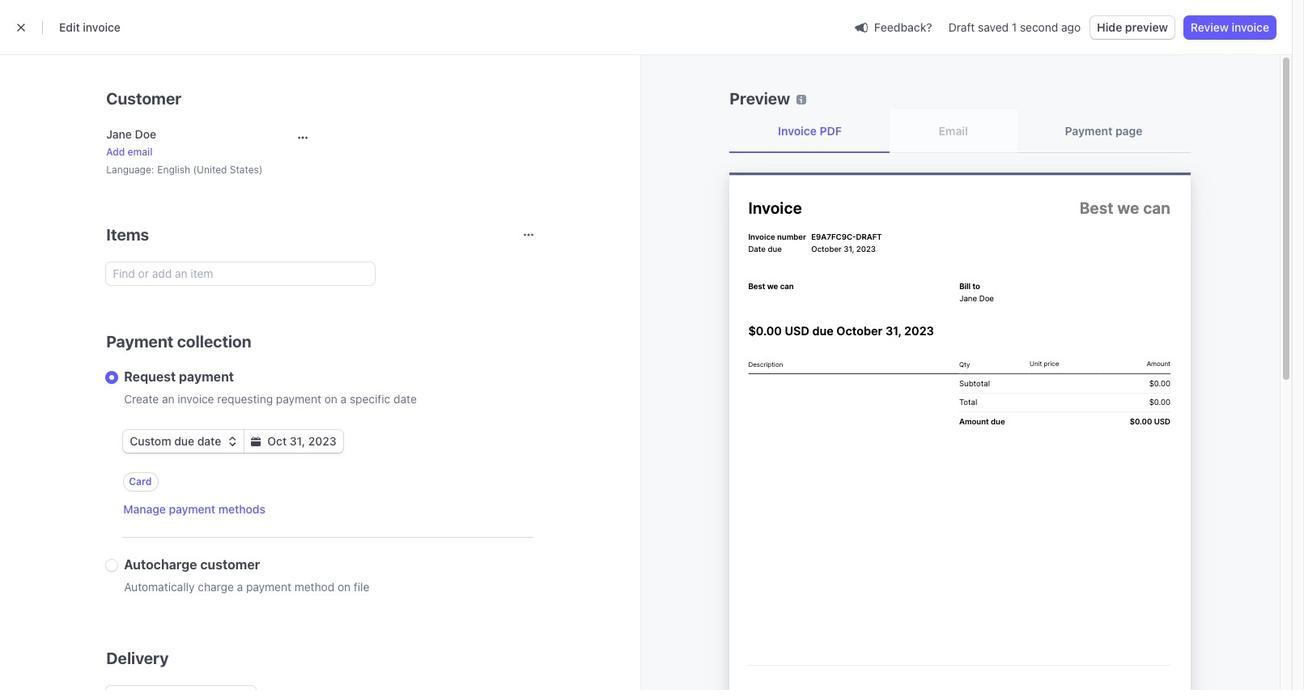 Task type: locate. For each thing, give the bounding box(es) containing it.
page
[[1116, 124, 1143, 138]]

language:
[[106, 164, 154, 176]]

date inside the request payment create an invoice requesting payment on a specific date
[[394, 392, 417, 406]]

0 horizontal spatial svg image
[[228, 437, 238, 446]]

preview
[[730, 89, 791, 108]]

1 horizontal spatial payment
[[1066, 124, 1113, 138]]

invoice
[[83, 20, 121, 34], [1232, 20, 1270, 34], [178, 392, 214, 406]]

hide preview button
[[1091, 16, 1175, 39]]

method
[[295, 580, 335, 594]]

2023
[[308, 434, 337, 448]]

payment up request
[[106, 332, 174, 351]]

0 horizontal spatial a
[[237, 580, 243, 594]]

custom due date
[[130, 434, 221, 448]]

1 horizontal spatial date
[[394, 392, 417, 406]]

0 horizontal spatial payment
[[106, 332, 174, 351]]

1 horizontal spatial on
[[338, 580, 351, 594]]

customer
[[200, 557, 260, 572]]

edit
[[59, 20, 80, 34]]

a inside the request payment create an invoice requesting payment on a specific date
[[341, 392, 347, 406]]

manage payment methods button
[[123, 501, 266, 518]]

svg image
[[298, 133, 308, 143]]

payment for payment page
[[1066, 124, 1113, 138]]

invoice for review invoice
[[1232, 20, 1270, 34]]

payment left page
[[1066, 124, 1113, 138]]

svg image inside oct 31, 2023 button
[[251, 437, 261, 446]]

date
[[394, 392, 417, 406], [197, 434, 221, 448]]

0 horizontal spatial date
[[197, 434, 221, 448]]

payment down collection
[[179, 369, 234, 384]]

date inside "popup button"
[[197, 434, 221, 448]]

on inside the request payment create an invoice requesting payment on a specific date
[[325, 392, 338, 406]]

a right charge
[[237, 580, 243, 594]]

invoice right edit
[[83, 20, 121, 34]]

0 vertical spatial date
[[394, 392, 417, 406]]

0 horizontal spatial on
[[325, 392, 338, 406]]

1 vertical spatial a
[[237, 580, 243, 594]]

2 horizontal spatial invoice
[[1232, 20, 1270, 34]]

email
[[128, 146, 153, 158]]

0 vertical spatial on
[[325, 392, 338, 406]]

svg image
[[228, 437, 238, 446], [251, 437, 261, 446]]

Find or add an item text field
[[106, 262, 375, 285]]

1 svg image from the left
[[228, 437, 238, 446]]

0 vertical spatial a
[[341, 392, 347, 406]]

payment
[[179, 369, 234, 384], [276, 392, 322, 406], [169, 502, 216, 516], [246, 580, 292, 594]]

invoice inside button
[[1232, 20, 1270, 34]]

payment up '31,'
[[276, 392, 322, 406]]

date right due
[[197, 434, 221, 448]]

svg image down requesting
[[228, 437, 238, 446]]

invoice pdf
[[779, 124, 842, 138]]

add
[[106, 146, 125, 158]]

31,
[[290, 434, 306, 448]]

0 horizontal spatial invoice
[[83, 20, 121, 34]]

invoice right "review"
[[1232, 20, 1270, 34]]

payment right the manage
[[169, 502, 216, 516]]

a left specific
[[341, 392, 347, 406]]

invoice right an on the bottom of page
[[178, 392, 214, 406]]

1 horizontal spatial svg image
[[251, 437, 261, 446]]

0 vertical spatial payment
[[1066, 124, 1113, 138]]

a
[[341, 392, 347, 406], [237, 580, 243, 594]]

payment page
[[1066, 124, 1143, 138]]

1 horizontal spatial invoice
[[178, 392, 214, 406]]

payment inside button
[[169, 502, 216, 516]]

automatically
[[124, 580, 195, 594]]

custom due date button
[[123, 430, 244, 453]]

autocharge customer automatically charge a payment method on file
[[124, 557, 370, 594]]

english
[[157, 164, 190, 176]]

svg image inside custom due date "popup button"
[[228, 437, 238, 446]]

jane
[[106, 127, 132, 141]]

payment inside tab list
[[1066, 124, 1113, 138]]

request
[[124, 369, 176, 384]]

oct 31, 2023 button
[[245, 430, 343, 453]]

on for payment
[[325, 392, 338, 406]]

ago
[[1062, 20, 1082, 34]]

2 svg image from the left
[[251, 437, 261, 446]]

svg image left oct
[[251, 437, 261, 446]]

date right specific
[[394, 392, 417, 406]]

payment
[[1066, 124, 1113, 138], [106, 332, 174, 351]]

1 vertical spatial on
[[338, 580, 351, 594]]

charge
[[198, 580, 234, 594]]

1 vertical spatial payment
[[106, 332, 174, 351]]

on inside autocharge customer automatically charge a payment method on file
[[338, 580, 351, 594]]

due
[[174, 434, 195, 448]]

payment down customer
[[246, 580, 292, 594]]

on left specific
[[325, 392, 338, 406]]

1 horizontal spatial a
[[341, 392, 347, 406]]

jane doe add email language: english (united states)
[[106, 127, 263, 176]]

invoice for edit invoice
[[83, 20, 121, 34]]

1 vertical spatial date
[[197, 434, 221, 448]]

review invoice
[[1191, 20, 1270, 34]]

on
[[325, 392, 338, 406], [338, 580, 351, 594]]

on for customer
[[338, 580, 351, 594]]

on left the file
[[338, 580, 351, 594]]

oct
[[268, 434, 287, 448]]

tab list
[[730, 109, 1192, 153]]

states)
[[230, 164, 263, 176]]

add email button
[[106, 146, 153, 159]]



Task type: vqa. For each thing, say whether or not it's contained in the screenshot.
renewals
no



Task type: describe. For each thing, give the bounding box(es) containing it.
tab list containing invoice pdf
[[730, 109, 1192, 153]]

custom
[[130, 434, 171, 448]]

request payment create an invoice requesting payment on a specific date
[[124, 369, 417, 406]]

methods
[[219, 502, 266, 516]]

doe
[[135, 127, 156, 141]]

hide
[[1098, 20, 1123, 34]]

edit invoice
[[59, 20, 121, 34]]

payment for payment collection
[[106, 332, 174, 351]]

draft
[[949, 20, 976, 34]]

1
[[1012, 20, 1018, 34]]

manage
[[123, 502, 166, 516]]

delivery
[[106, 649, 169, 667]]

feedback? button
[[849, 16, 939, 38]]

collection
[[177, 332, 252, 351]]

email
[[939, 124, 969, 138]]

saved
[[979, 20, 1009, 34]]

svg image for oct 31, 2023
[[251, 437, 261, 446]]

hide preview
[[1098, 20, 1169, 34]]

a inside autocharge customer automatically charge a payment method on file
[[237, 580, 243, 594]]

review invoice button
[[1185, 16, 1277, 39]]

card
[[129, 475, 152, 488]]

draft saved 1 second ago
[[949, 20, 1082, 34]]

create
[[124, 392, 159, 406]]

email tab
[[890, 109, 1018, 153]]

items
[[106, 225, 149, 244]]

payment inside autocharge customer automatically charge a payment method on file
[[246, 580, 292, 594]]

invoice
[[779, 124, 817, 138]]

review
[[1191, 20, 1230, 34]]

payment collection
[[106, 332, 252, 351]]

an
[[162, 392, 175, 406]]

feedback?
[[875, 20, 933, 34]]

svg image for custom due date
[[228, 437, 238, 446]]

customer
[[106, 89, 182, 108]]

file
[[354, 580, 370, 594]]

invoice inside the request payment create an invoice requesting payment on a specific date
[[178, 392, 214, 406]]

preview
[[1126, 20, 1169, 34]]

oct 31, 2023
[[268, 434, 337, 448]]

specific
[[350, 392, 391, 406]]

manage payment methods
[[123, 502, 266, 516]]

autocharge
[[124, 557, 197, 572]]

second
[[1021, 20, 1059, 34]]

pdf
[[820, 124, 842, 138]]

requesting
[[217, 392, 273, 406]]

(united
[[193, 164, 227, 176]]



